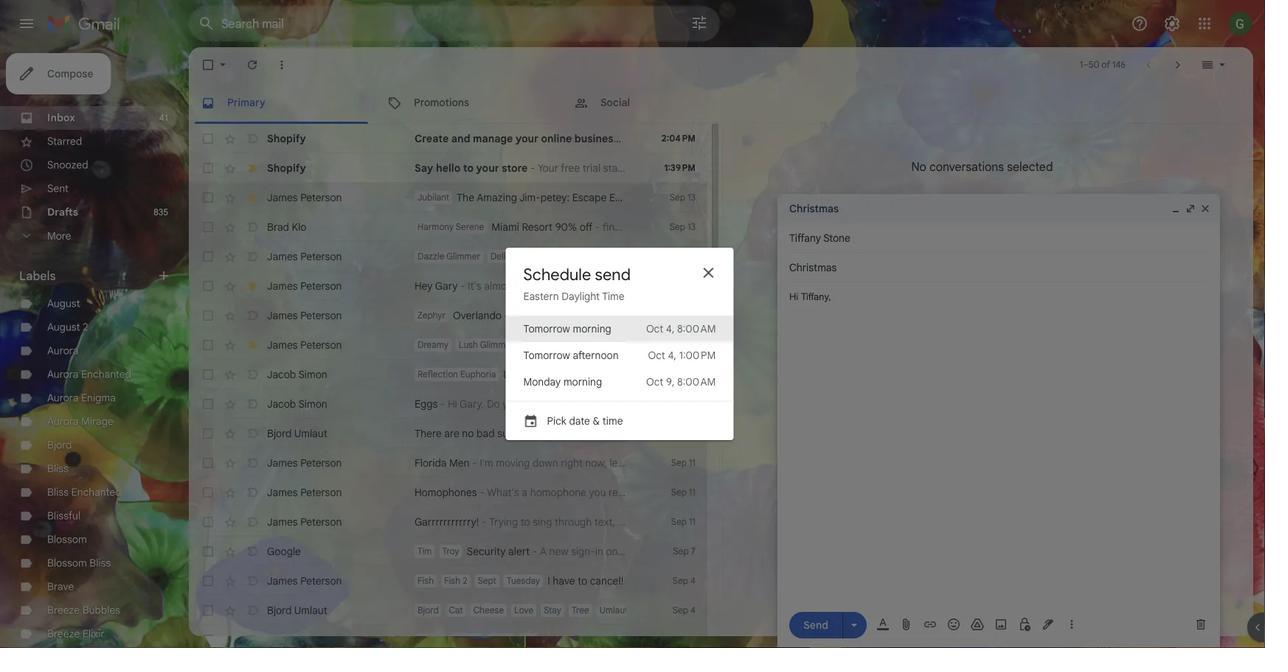 Task type: describe. For each thing, give the bounding box(es) containing it.
sep 13 inside james peterson row
[[670, 340, 696, 351]]

5 not important switch from the top
[[245, 367, 260, 382]]

menu containing tomorrow morning
[[506, 316, 734, 440]]

what's
[[487, 486, 519, 499]]

peterson for 10th not important switch from the top
[[301, 516, 342, 529]]

1 row from the top
[[189, 124, 726, 153]]

sep 12 for eggs - hi gary, do you have eggs that i can borrow?
[[670, 399, 696, 410]]

more
[[47, 230, 71, 243]]

mirage inside labels navigation
[[81, 415, 113, 428]]

james peterson for 'important mainly because it was sent directly to you.' 'switch' inside the james peterson row
[[267, 339, 342, 352]]

just
[[572, 427, 592, 440]]

childhood?
[[684, 486, 737, 499]]

jacob simon for 6th not important switch from the top
[[267, 398, 327, 411]]

umlaut for cat
[[294, 604, 328, 617]]

eggs
[[415, 398, 438, 411]]

1 vertical spatial get
[[632, 457, 647, 470]]

peterson for 'important mainly because it was sent directly to you.' 'switch' related to hey
[[301, 280, 342, 293]]

selected
[[1007, 159, 1053, 174]]

mirage inside james peterson row
[[569, 340, 596, 351]]

breeze bubbles link
[[47, 604, 120, 617]]

schedule send
[[524, 264, 631, 285]]

shopify up 1:39 pm
[[665, 132, 704, 145]]

sep for seventh not important switch
[[670, 428, 685, 439]]

jacob for tenth not important switch from the bottom
[[267, 368, 296, 381]]

peterson for 'important mainly because it was sent directly to you.' 'switch' inside the james peterson row
[[301, 339, 342, 352]]

inbox
[[47, 111, 75, 124]]

0 vertical spatial i
[[595, 398, 597, 411]]

8 not important switch from the top
[[245, 456, 260, 471]]

zephyr
[[418, 310, 446, 321]]

app
[[707, 132, 726, 145]]

jubilant the amazing jim-petey: escape extraordanaire
[[418, 191, 678, 204]]

menu item containing monday morning
[[506, 369, 734, 395]]

follow link to manage storage image
[[1028, 224, 1042, 239]]

hello
[[436, 162, 461, 175]]

2 james peterson row from the top
[[189, 331, 708, 360]]

breeze bubbles
[[47, 604, 120, 617]]

10 row from the top
[[189, 449, 733, 478]]

oct for oct 4, 8:00 am
[[646, 322, 663, 335]]

0 horizontal spatial my
[[544, 309, 558, 322]]

lush glimmer
[[459, 340, 514, 351]]

dreamy for dreamy wander
[[529, 251, 560, 262]]

zephyr overlando - this is my couple name for you guys
[[418, 309, 681, 322]]

1 horizontal spatial gary,
[[557, 368, 581, 381]]

for
[[623, 309, 636, 322]]

used
[[999, 225, 1022, 238]]

- right alert
[[533, 545, 537, 558]]

13 for miami resort 90% off
[[688, 222, 696, 233]]

2 vertical spatial bliss
[[89, 557, 111, 570]]

15
[[970, 225, 980, 238]]

7 row from the top
[[189, 360, 708, 390]]

2 for fish 2
[[463, 576, 467, 587]]

no
[[912, 159, 927, 174]]

send
[[595, 264, 631, 285]]

toggle split pane mode image
[[1200, 58, 1215, 72]]

oct 4, 8:00 am
[[646, 322, 716, 335]]

social
[[601, 96, 630, 109]]

security
[[467, 545, 506, 558]]

tree
[[572, 605, 589, 616]]

2 bad from the left
[[595, 427, 613, 440]]

7
[[691, 546, 696, 557]]

0 vertical spatial have
[[522, 398, 545, 411]]

4, for 1:00 pm
[[668, 349, 677, 362]]

miami
[[492, 221, 519, 234]]

row containing brad klo
[[189, 213, 708, 242]]

daylight
[[562, 290, 600, 303]]

- left this
[[504, 309, 509, 322]]

- down meadow
[[537, 368, 542, 381]]

shopify for 2:04 pm
[[267, 132, 306, 145]]

i'm
[[480, 457, 493, 470]]

2 lakers from the left
[[630, 368, 661, 381]]

couple
[[560, 309, 592, 322]]

older image
[[1171, 58, 1186, 72]]

- left what's
[[480, 486, 485, 499]]

0.07
[[917, 225, 938, 238]]

sep 11 for let's
[[671, 458, 696, 469]]

sent
[[47, 182, 69, 195]]

sep for fourth not important switch from the bottom
[[673, 546, 689, 557]]

2 not important switch from the top
[[245, 220, 260, 235]]

time inside the no conversations selected 'main content'
[[518, 280, 539, 293]]

advanced search options image
[[685, 8, 714, 38]]

james for 12th not important switch from the top of the the no conversations selected 'main content'
[[267, 575, 298, 588]]

&
[[593, 415, 600, 428]]

little
[[617, 634, 640, 647]]

whisper
[[598, 340, 631, 351]]

15 row from the top
[[189, 626, 708, 649]]

- up security
[[482, 516, 487, 529]]

tuesday
[[507, 576, 540, 587]]

main menu image
[[18, 15, 35, 32]]

cell inside the no conversations selected 'main content'
[[654, 279, 708, 294]]

bjord umlaut for cat
[[267, 604, 328, 617]]

jubilant
[[418, 192, 449, 203]]

reflection euphoria lakers - hi gary, are you a lakers fan?
[[418, 368, 684, 381]]

to for have
[[578, 575, 587, 588]]

james for ninth not important switch from the top
[[267, 486, 298, 499]]

starred link
[[47, 135, 82, 148]]

august for august 2
[[47, 321, 80, 334]]

your for online
[[516, 132, 539, 145]]

james for third not important switch from the top of the the no conversations selected 'main content'
[[267, 250, 298, 263]]

do
[[487, 398, 500, 411]]

bjord inside labels navigation
[[47, 439, 72, 452]]

sep for tenth not important switch from the bottom
[[670, 369, 685, 380]]

14 row from the top
[[189, 567, 708, 596]]

labels
[[19, 269, 56, 283]]

you right for
[[639, 309, 656, 322]]

there
[[415, 427, 442, 440]]

8:00 am for oct 4, 8:00 am
[[677, 322, 716, 335]]

homophones
[[415, 486, 477, 499]]

4, for 8:00 am
[[666, 322, 675, 335]]

dazzle glimmer
[[418, 251, 480, 262]]

refresh image
[[245, 58, 260, 72]]

you right are
[[602, 368, 619, 381]]

breeze elixir
[[47, 628, 105, 641]]

11 for i'm moving down right now, let's get in the newspaper!
[[689, 458, 696, 469]]

james peterson for 7th not important switch from the bottom of the the no conversations selected 'main content'
[[267, 457, 342, 470]]

peterson for first not important switch from the bottom of the the no conversations selected 'main content'
[[301, 634, 342, 647]]

schedule send dialog
[[506, 248, 734, 440]]

835
[[154, 207, 168, 218]]

1 lakers from the left
[[503, 368, 535, 381]]

resort
[[522, 221, 553, 234]]

11 not important switch from the top
[[245, 545, 260, 559]]

it's
[[468, 280, 482, 293]]

tab list containing primary
[[189, 83, 1254, 124]]

bliss enchanted link
[[47, 486, 121, 499]]

friend
[[643, 634, 673, 647]]

- right eggs
[[440, 398, 445, 411]]

bliss enchanted
[[47, 486, 121, 499]]

off
[[580, 221, 593, 234]]

ideas
[[615, 427, 640, 440]]

1 vertical spatial a
[[522, 486, 528, 499]]

snoozed
[[47, 159, 88, 172]]

cancel!
[[590, 575, 624, 588]]

say for say hello to your store -
[[415, 162, 433, 175]]

to for hello
[[589, 634, 598, 647]]

aurora enigma link
[[47, 392, 116, 405]]

newspaper!
[[679, 457, 733, 470]]

2 row from the top
[[189, 153, 708, 183]]

the
[[457, 191, 474, 204]]

8 row from the top
[[189, 390, 708, 419]]

row containing bjord umlaut
[[189, 419, 708, 449]]

1 12 from the top
[[688, 369, 696, 380]]

row containing google
[[189, 537, 708, 567]]

0 horizontal spatial get
[[554, 280, 569, 293]]

1 not important switch from the top
[[245, 131, 260, 146]]

0 horizontal spatial hi
[[448, 398, 457, 411]]

afternoon
[[573, 349, 619, 362]]

simon for 6th not important switch from the top
[[298, 398, 327, 411]]

blossom bliss
[[47, 557, 111, 570]]

3 sep 11 from the top
[[671, 517, 696, 528]]

1 james peterson row from the top
[[189, 242, 843, 272]]

9 not important switch from the top
[[245, 486, 260, 500]]

6 not important switch from the top
[[245, 397, 260, 412]]

12 for there are no bad suggestions... - just bad ideas
[[688, 428, 696, 439]]

blossom bliss link
[[47, 557, 111, 570]]

3 not important switch from the top
[[245, 249, 260, 264]]

menu item containing tomorrow morning
[[506, 316, 734, 342]]

tim
[[418, 546, 432, 557]]

elixir
[[82, 628, 105, 641]]

peterson for 7th not important switch from the bottom of the the no conversations selected 'main content'
[[301, 457, 342, 470]]

stay
[[544, 605, 561, 616]]

brave
[[47, 581, 74, 594]]

search mail image
[[193, 10, 220, 37]]

bjord link
[[47, 439, 72, 452]]

umlaut for -
[[294, 427, 328, 440]]

13 for the amazing jim-petey: escape extraordanaire
[[688, 192, 696, 203]]

your for store
[[476, 162, 499, 175]]

glimmer for lush glimmer
[[480, 340, 514, 351]]

august 2
[[47, 321, 88, 334]]

- left just
[[565, 427, 569, 440]]

delight
[[491, 251, 519, 262]]

- right store
[[530, 162, 535, 175]]

euphoria
[[460, 369, 496, 380]]

menu item containing tomorrow afternoon
[[506, 342, 734, 369]]

james peterson for 4th not important switch
[[267, 309, 342, 322]]

dreamy wander
[[529, 251, 593, 262]]

jacob simon for tenth not important switch from the bottom
[[267, 368, 327, 381]]

you down now,
[[589, 486, 606, 499]]

to for hello
[[463, 162, 474, 175]]

5 row from the top
[[189, 272, 708, 301]]

12 for eggs - hi gary, do you have eggs that i can borrow?
[[688, 399, 696, 410]]

can
[[600, 398, 617, 411]]

no conversations selected
[[912, 159, 1053, 174]]

peterson for 12th not important switch from the top of the the no conversations selected 'main content'
[[301, 575, 342, 588]]

alert
[[508, 545, 530, 558]]

aurora enchanted link
[[47, 368, 131, 381]]

say for say hello to my little friend
[[543, 634, 560, 647]]

drafts link
[[47, 206, 78, 219]]

simon for tenth not important switch from the bottom
[[298, 368, 327, 381]]

sep for 12th not important switch from the top of the the no conversations selected 'main content'
[[673, 576, 688, 587]]

1:39 pm
[[664, 163, 696, 174]]

date
[[569, 415, 590, 428]]

important mainly because it was sent directly to you. switch for hey
[[245, 279, 260, 294]]

bjord umlaut row
[[189, 596, 708, 626]]

important according to google magic. switch
[[245, 161, 260, 176]]

dazzle
[[418, 251, 444, 262]]

3 11 from the top
[[689, 517, 696, 528]]

reflection
[[418, 369, 458, 380]]



Task type: locate. For each thing, give the bounding box(es) containing it.
let's
[[610, 457, 629, 470]]

james peterson for 'important mainly because it was sent directly to you.' 'switch' related to hey
[[267, 280, 342, 293]]

1 breeze from the top
[[47, 604, 80, 617]]

august 2 link
[[47, 321, 88, 334]]

sep 12 down the oct 9, 8:00 am
[[670, 399, 696, 410]]

tomorrow for tomorrow afternoon
[[524, 349, 570, 362]]

- left it's
[[460, 280, 465, 293]]

1 sep 4 from the top
[[673, 576, 696, 587]]

- right cancel!
[[626, 575, 631, 588]]

brad
[[267, 221, 289, 234]]

2 8:00 am from the top
[[677, 376, 716, 388]]

primary tab
[[189, 83, 374, 124]]

0 vertical spatial gary,
[[557, 368, 581, 381]]

1 bad from the left
[[477, 427, 495, 440]]

1 vertical spatial 2
[[463, 576, 467, 587]]

remember
[[609, 486, 657, 499]]

garrrrrrrrrrry!
[[415, 516, 479, 529]]

None search field
[[189, 6, 720, 41]]

men
[[449, 457, 470, 470]]

say left the "hello"
[[415, 162, 433, 175]]

bjord umlaut inside row
[[267, 427, 328, 440]]

4, down the guys at the right top of page
[[666, 322, 675, 335]]

13 for overlando
[[688, 310, 696, 321]]

2 12 from the top
[[688, 399, 696, 410]]

menu item
[[506, 316, 734, 342], [506, 342, 734, 369], [506, 369, 734, 395]]

tomorrow for tomorrow morning
[[524, 322, 570, 335]]

4 inside bjord umlaut row
[[691, 605, 696, 616]]

3 12 from the top
[[688, 428, 696, 439]]

10 peterson from the top
[[301, 634, 342, 647]]

3 important mainly because it was sent directly to you. switch from the top
[[245, 338, 260, 353]]

my left little
[[601, 634, 615, 647]]

2 important mainly because it was sent directly to you. switch from the top
[[245, 279, 260, 294]]

peterson for ninth not important switch from the top
[[301, 486, 342, 499]]

james peterson for third not important switch from the top of the the no conversations selected 'main content'
[[267, 250, 342, 263]]

2 vertical spatial sep 11
[[671, 517, 696, 528]]

row up the "hello"
[[189, 124, 726, 153]]

fish
[[418, 576, 434, 587], [444, 576, 461, 587]]

mirage whisper
[[569, 340, 631, 351]]

schedule
[[524, 264, 591, 285]]

2 sep 11 from the top
[[671, 487, 696, 498]]

row up are
[[189, 390, 708, 419]]

8:00 am right '9,'
[[677, 376, 716, 388]]

my right "is"
[[544, 309, 558, 322]]

2:04 pm
[[662, 133, 696, 144]]

row up dazzle glimmer
[[189, 213, 708, 242]]

eastern daylight time
[[524, 290, 625, 303]]

a
[[622, 368, 628, 381], [522, 486, 528, 499]]

1 horizontal spatial hi
[[545, 368, 554, 381]]

0 vertical spatial get
[[554, 280, 569, 293]]

gary, down the tomorrow afternoon
[[557, 368, 581, 381]]

1 horizontal spatial 2
[[463, 576, 467, 587]]

1 menu item from the top
[[506, 316, 734, 342]]

0 vertical spatial jacob
[[267, 368, 296, 381]]

1 horizontal spatial my
[[601, 634, 615, 647]]

1 vertical spatial mirage
[[81, 415, 113, 428]]

0 horizontal spatial mirage
[[81, 415, 113, 428]]

time inside menu
[[603, 415, 623, 428]]

1 horizontal spatial gb
[[982, 225, 996, 238]]

monday morning
[[524, 376, 602, 388]]

tomorrow afternoon
[[524, 349, 619, 362]]

1 vertical spatial breeze
[[47, 628, 80, 641]]

0 horizontal spatial a
[[522, 486, 528, 499]]

aurora up bjord link
[[47, 415, 79, 428]]

to right hello
[[589, 634, 598, 647]]

2 13 from the top
[[688, 222, 696, 233]]

say
[[415, 162, 433, 175], [543, 634, 560, 647]]

gary,
[[557, 368, 581, 381], [460, 398, 484, 411]]

no conversations selected main content
[[189, 47, 1254, 649]]

10 not important switch from the top
[[245, 515, 260, 530]]

0 vertical spatial james peterson row
[[189, 242, 843, 272]]

garrrrrrrrrrry! -
[[415, 516, 489, 529]]

13 row from the top
[[189, 537, 708, 567]]

0 vertical spatial sep 11
[[671, 458, 696, 469]]

breeze for breeze bubbles
[[47, 604, 80, 617]]

aurora down august 2 link
[[47, 345, 79, 357]]

11 up childhood? at the bottom right
[[689, 458, 696, 469]]

snoozed link
[[47, 159, 88, 172]]

0 horizontal spatial say
[[415, 162, 433, 175]]

you right do
[[503, 398, 520, 411]]

0 vertical spatial important mainly because it was sent directly to you. switch
[[245, 190, 260, 205]]

sep 4 for say hello to my little friend
[[673, 635, 696, 646]]

1 vertical spatial your
[[476, 162, 499, 175]]

james peterson for first not important switch from the bottom of the the no conversations selected 'main content'
[[267, 634, 342, 647]]

sep 11 right in
[[671, 458, 696, 469]]

sep for first not important switch from the bottom of the the no conversations selected 'main content'
[[673, 635, 688, 646]]

enchanted for aurora enchanted
[[81, 368, 131, 381]]

2 peterson from the top
[[301, 250, 342, 263]]

0 vertical spatial simon
[[298, 368, 327, 381]]

11 row from the top
[[189, 478, 737, 508]]

0 horizontal spatial lakers
[[503, 368, 535, 381]]

row down garrrrrrrrrrry!
[[189, 537, 708, 567]]

aurora for aurora link at the bottom left of page
[[47, 345, 79, 357]]

oct
[[646, 322, 663, 335], [648, 349, 665, 362], [646, 376, 664, 388]]

0 vertical spatial 11
[[689, 458, 696, 469]]

6 row from the top
[[189, 301, 708, 331]]

tomorrow
[[524, 322, 570, 335], [524, 349, 570, 362]]

sep
[[670, 192, 685, 203], [670, 222, 685, 233], [670, 310, 685, 321], [670, 340, 685, 351], [670, 369, 685, 380], [670, 399, 685, 410], [670, 428, 685, 439], [671, 458, 687, 469], [671, 487, 687, 498], [671, 517, 687, 528], [673, 546, 689, 557], [673, 576, 688, 587], [673, 605, 688, 616], [673, 635, 688, 646]]

dreamy up schedule
[[529, 251, 560, 262]]

1 horizontal spatial lakers
[[630, 368, 661, 381]]

august up august 2
[[47, 297, 80, 310]]

3 sep 12 from the top
[[670, 428, 696, 439]]

important mainly because it was sent directly to you. switch
[[245, 190, 260, 205], [245, 279, 260, 294], [245, 338, 260, 353]]

1 vertical spatial james peterson row
[[189, 331, 708, 360]]

bad right "no"
[[477, 427, 495, 440]]

1 gb from the left
[[941, 225, 955, 238]]

7 not important switch from the top
[[245, 426, 260, 441]]

2 august from the top
[[47, 321, 80, 334]]

store
[[502, 162, 528, 175]]

bliss for bliss link
[[47, 463, 69, 476]]

august
[[47, 297, 80, 310], [47, 321, 80, 334]]

enchanted up blissful
[[71, 486, 121, 499]]

3 13 from the top
[[688, 310, 696, 321]]

1 horizontal spatial say
[[543, 634, 560, 647]]

peterson for third not important switch from the top of the the no conversations selected 'main content'
[[301, 250, 342, 263]]

0 horizontal spatial dreamy
[[418, 340, 448, 351]]

1 sep 11 from the top
[[671, 458, 696, 469]]

8 james from the top
[[267, 516, 298, 529]]

1 vertical spatial tomorrow
[[524, 349, 570, 362]]

james peterson for 10th not important switch from the top
[[267, 516, 342, 529]]

glimmer right lush
[[480, 340, 514, 351]]

i left can
[[595, 398, 597, 411]]

aurora up aurora mirage
[[47, 392, 79, 405]]

3 james from the top
[[267, 280, 298, 293]]

sep 4 for i have to cancel!
[[673, 576, 696, 587]]

1 horizontal spatial get
[[632, 457, 647, 470]]

1 bjord umlaut from the top
[[267, 427, 328, 440]]

4 james from the top
[[267, 309, 298, 322]]

4, up fan?
[[668, 349, 677, 362]]

1 horizontal spatial bad
[[595, 427, 613, 440]]

sep 11 up sep 7
[[671, 517, 696, 528]]

james peterson for 12th not important switch from the top of the the no conversations selected 'main content'
[[267, 575, 342, 588]]

0 vertical spatial 4
[[691, 576, 696, 587]]

to left cancel!
[[578, 575, 587, 588]]

3 4 from the top
[[691, 635, 696, 646]]

shopify right important according to google magic. switch in the top of the page
[[267, 162, 306, 175]]

0 vertical spatial the
[[646, 132, 663, 145]]

enchanted for bliss enchanted
[[71, 486, 121, 499]]

1 vertical spatial important mainly because it was sent directly to you. switch
[[245, 279, 260, 294]]

1 vertical spatial 12
[[688, 399, 696, 410]]

morning for monday morning
[[564, 376, 602, 388]]

are
[[583, 368, 600, 381]]

3 row from the top
[[189, 183, 708, 213]]

schedule send heading
[[524, 264, 631, 285]]

menu
[[506, 316, 734, 440]]

oct for oct 9, 8:00 am
[[646, 376, 664, 388]]

sep for 4th not important switch
[[670, 310, 685, 321]]

4 james peterson from the top
[[267, 309, 342, 322]]

7 james peterson from the top
[[267, 486, 342, 499]]

james peterson for ninth not important switch from the top
[[267, 486, 342, 499]]

are
[[444, 427, 460, 440]]

tomorrow up reflection euphoria lakers - hi gary, are you a lakers fan?
[[524, 349, 570, 362]]

sep 11
[[671, 458, 696, 469], [671, 487, 696, 498], [671, 517, 696, 528]]

1 horizontal spatial time
[[603, 415, 623, 428]]

0 vertical spatial blossom
[[47, 533, 87, 546]]

harmony
[[418, 222, 454, 233]]

2 vertical spatial 11
[[689, 517, 696, 528]]

settings image
[[1164, 15, 1181, 32]]

have down monday
[[522, 398, 545, 411]]

4 13 from the top
[[688, 340, 696, 351]]

1 sep 12 from the top
[[670, 369, 696, 380]]

12 row from the top
[[189, 508, 708, 537]]

breeze
[[47, 604, 80, 617], [47, 628, 80, 641]]

blossom down blossom link
[[47, 557, 87, 570]]

harmony serene miami resort 90% off -
[[418, 221, 603, 234]]

1 jacob simon from the top
[[267, 368, 327, 381]]

1 13 from the top
[[688, 192, 696, 203]]

glimmer down "serene"
[[447, 251, 480, 262]]

breeze for breeze elixir
[[47, 628, 80, 641]]

james for 10th not important switch from the top
[[267, 516, 298, 529]]

bjord
[[267, 427, 292, 440], [47, 439, 72, 452], [267, 604, 292, 617], [418, 605, 439, 616]]

3 peterson from the top
[[301, 280, 342, 293]]

fan?
[[664, 368, 684, 381]]

13 inside james peterson row
[[688, 340, 696, 351]]

0 vertical spatial morning
[[573, 322, 612, 335]]

7 james from the top
[[267, 486, 298, 499]]

row down the "hello"
[[189, 183, 708, 213]]

0 horizontal spatial gary,
[[460, 398, 484, 411]]

1 horizontal spatial i
[[595, 398, 597, 411]]

aurora enigma
[[47, 392, 116, 405]]

row down lush
[[189, 360, 708, 390]]

aurora for aurora enigma
[[47, 392, 79, 405]]

almost
[[484, 280, 516, 293]]

1 aurora from the top
[[47, 345, 79, 357]]

12 down the oct 9, 8:00 am
[[688, 399, 696, 410]]

7 peterson from the top
[[301, 486, 342, 499]]

jacob simon
[[267, 368, 327, 381], [267, 398, 327, 411]]

breeze left elixir at the bottom of the page
[[47, 628, 80, 641]]

row down dazzle glimmer
[[189, 272, 708, 301]]

breeze elixir link
[[47, 628, 105, 641]]

2 bjord umlaut from the top
[[267, 604, 328, 617]]

3 sep 4 from the top
[[673, 635, 696, 646]]

hi right eggs
[[448, 398, 457, 411]]

9 james from the top
[[267, 575, 298, 588]]

12
[[688, 369, 696, 380], [688, 399, 696, 410], [688, 428, 696, 439]]

enchanted up enigma
[[81, 368, 131, 381]]

2 vertical spatial sep 4
[[673, 635, 696, 646]]

jim-
[[519, 191, 541, 204]]

5 james from the top
[[267, 339, 298, 352]]

1 vertical spatial i
[[548, 575, 550, 588]]

important mainly because it was sent directly to you. switch for jubilant
[[245, 190, 260, 205]]

sep 12 down oct 4, 1:00 pm
[[670, 369, 696, 380]]

2 vertical spatial 4
[[691, 635, 696, 646]]

fish down tim
[[418, 576, 434, 587]]

james for 7th not important switch from the bottom of the the no conversations selected 'main content'
[[267, 457, 298, 470]]

2 11 from the top
[[689, 487, 696, 498]]

serene
[[456, 222, 484, 233]]

social tab
[[562, 83, 748, 124]]

4 for say hello to my little friend
[[691, 635, 696, 646]]

wed, sep 13, 2023, 3:08 pm element
[[670, 249, 696, 264]]

amazing
[[477, 191, 517, 204]]

time right & at the bottom left
[[603, 415, 623, 428]]

0 horizontal spatial 2
[[83, 321, 88, 334]]

0 horizontal spatial fish
[[418, 576, 434, 587]]

row down gary
[[189, 301, 708, 331]]

not important switch
[[245, 131, 260, 146], [245, 220, 260, 235], [245, 249, 260, 264], [245, 308, 260, 323], [245, 367, 260, 382], [245, 397, 260, 412], [245, 426, 260, 441], [245, 456, 260, 471], [245, 486, 260, 500], [245, 515, 260, 530], [245, 545, 260, 559], [245, 574, 260, 589], [245, 604, 260, 618], [245, 633, 260, 648]]

1 vertical spatial simon
[[298, 398, 327, 411]]

starred
[[47, 135, 82, 148]]

4 not important switch from the top
[[245, 308, 260, 323]]

0 vertical spatial oct
[[646, 322, 663, 335]]

oct left '9,'
[[646, 376, 664, 388]]

1 vertical spatial gary,
[[460, 398, 484, 411]]

sep 13 up oct 4, 8:00 am
[[670, 310, 696, 321]]

1 horizontal spatial fish
[[444, 576, 461, 587]]

0 vertical spatial your
[[516, 132, 539, 145]]

sep for 'important mainly because it was sent directly to you.' 'switch' inside the james peterson row
[[670, 340, 685, 351]]

13 down 1:39 pm
[[688, 192, 696, 203]]

13 up wed, sep 13, 2023, 3:08 pm element
[[688, 222, 696, 233]]

bliss link
[[47, 463, 69, 476]]

sep 4 inside bjord umlaut row
[[673, 605, 696, 616]]

promotions
[[414, 96, 469, 109]]

bjord umlaut inside bjord umlaut row
[[267, 604, 328, 617]]

your inside create and manage your online business with the shopify app link
[[516, 132, 539, 145]]

8:00 am for oct 9, 8:00 am
[[677, 376, 716, 388]]

- left i'm
[[472, 457, 477, 470]]

0 vertical spatial enchanted
[[81, 368, 131, 381]]

your left store
[[476, 162, 499, 175]]

1 vertical spatial bjord umlaut
[[267, 604, 328, 617]]

dreamy for dreamy
[[418, 340, 448, 351]]

you
[[639, 309, 656, 322], [602, 368, 619, 381], [503, 398, 520, 411], [589, 486, 606, 499]]

0 vertical spatial breeze
[[47, 604, 80, 617]]

2 menu item from the top
[[506, 342, 734, 369]]

4,
[[666, 322, 675, 335], [668, 349, 677, 362]]

3 sep 13 from the top
[[670, 310, 696, 321]]

james peterson for jubilant's 'important mainly because it was sent directly to you.' 'switch'
[[267, 191, 342, 204]]

oct up fan?
[[648, 349, 665, 362]]

promotions tab
[[376, 83, 562, 124]]

2 jacob simon from the top
[[267, 398, 327, 411]]

8 james peterson from the top
[[267, 516, 342, 529]]

1 vertical spatial 4,
[[668, 349, 677, 362]]

13 not important switch from the top
[[245, 604, 260, 618]]

sep 13 for overlando
[[670, 310, 696, 321]]

aurora for aurora enchanted
[[47, 368, 79, 381]]

0 vertical spatial sep 4
[[673, 576, 696, 587]]

gary, left do
[[460, 398, 484, 411]]

sep 13 for miami resort 90% off
[[670, 222, 696, 233]]

oct for oct 4, 1:00 pm
[[648, 349, 665, 362]]

eastern
[[524, 290, 559, 303]]

1 important mainly because it was sent directly to you. switch from the top
[[245, 190, 260, 205]]

blossom down blissful
[[47, 533, 87, 546]]

peterson for 4th not important switch
[[301, 309, 342, 322]]

lakers up the eggs - hi gary, do you have eggs that i can borrow?
[[503, 368, 535, 381]]

0 horizontal spatial bad
[[477, 427, 495, 440]]

sep 11 for childhood?
[[671, 487, 696, 498]]

0 vertical spatial 8:00 am
[[677, 322, 716, 335]]

fish for fish
[[418, 576, 434, 587]]

that
[[573, 398, 592, 411]]

1 vertical spatial glimmer
[[480, 340, 514, 351]]

online
[[541, 132, 572, 145]]

0 vertical spatial tomorrow
[[524, 322, 570, 335]]

0 vertical spatial 12
[[688, 369, 696, 380]]

have up stay at the left
[[553, 575, 575, 588]]

1 horizontal spatial dreamy
[[529, 251, 560, 262]]

row down the men
[[189, 478, 737, 508]]

row down and
[[189, 153, 708, 183]]

sep for ninth not important switch from the top
[[671, 487, 687, 498]]

8 peterson from the top
[[301, 516, 342, 529]]

0 vertical spatial say
[[415, 162, 433, 175]]

1 4 from the top
[[691, 576, 696, 587]]

morning for tomorrow morning
[[573, 322, 612, 335]]

1 vertical spatial the
[[661, 457, 676, 470]]

sep inside james peterson row
[[670, 340, 685, 351]]

fish for fish 2
[[444, 576, 461, 587]]

0 vertical spatial glimmer
[[447, 251, 480, 262]]

1 horizontal spatial mirage
[[569, 340, 596, 351]]

gb left of
[[941, 225, 955, 238]]

peterson
[[301, 191, 342, 204], [301, 250, 342, 263], [301, 280, 342, 293], [301, 309, 342, 322], [301, 339, 342, 352], [301, 457, 342, 470], [301, 486, 342, 499], [301, 516, 342, 529], [301, 575, 342, 588], [301, 634, 342, 647]]

9 james peterson from the top
[[267, 575, 342, 588]]

glimmer
[[447, 251, 480, 262], [480, 340, 514, 351]]

1 vertical spatial have
[[553, 575, 575, 588]]

blossom for blossom link
[[47, 533, 87, 546]]

aurora mirage link
[[47, 415, 113, 428]]

your left "online" at left top
[[516, 132, 539, 145]]

blissful link
[[47, 510, 81, 523]]

sep 12 up newspaper!
[[670, 428, 696, 439]]

aurora for aurora mirage
[[47, 415, 79, 428]]

0 vertical spatial 2
[[83, 321, 88, 334]]

9 peterson from the top
[[301, 575, 342, 588]]

guys
[[659, 309, 681, 322]]

bjord umlaut for -
[[267, 427, 328, 440]]

0 vertical spatial my
[[544, 309, 558, 322]]

1 august from the top
[[47, 297, 80, 310]]

sep inside bjord umlaut row
[[673, 605, 688, 616]]

james peterson row up reflection
[[189, 331, 708, 360]]

4 peterson from the top
[[301, 309, 342, 322]]

bliss for bliss enchanted
[[47, 486, 69, 499]]

manage
[[473, 132, 513, 145]]

say hello to your store -
[[415, 162, 538, 175]]

row down "no"
[[189, 449, 733, 478]]

not important switch inside bjord umlaut row
[[245, 604, 260, 618]]

13 up oct 4, 8:00 am
[[688, 310, 696, 321]]

1 vertical spatial sep 11
[[671, 487, 696, 498]]

important mainly because it was sent directly to you. switch inside james peterson row
[[245, 338, 260, 353]]

sep 13 down oct 4, 8:00 am
[[670, 340, 696, 351]]

1 vertical spatial sep 12
[[670, 399, 696, 410]]

cell
[[654, 279, 708, 294]]

dreamy down zephyr
[[418, 340, 448, 351]]

2 james from the top
[[267, 250, 298, 263]]

1 vertical spatial sep 4
[[673, 605, 696, 616]]

row down cat
[[189, 626, 708, 649]]

1 peterson from the top
[[301, 191, 342, 204]]

2 fish from the left
[[444, 576, 461, 587]]

a right what's
[[522, 486, 528, 499]]

14 not important switch from the top
[[245, 633, 260, 648]]

jacob for 6th not important switch from the top
[[267, 398, 296, 411]]

jacob
[[267, 368, 296, 381], [267, 398, 296, 411]]

time
[[602, 290, 625, 303]]

the right with
[[646, 132, 663, 145]]

0 vertical spatial 4,
[[666, 322, 675, 335]]

1 vertical spatial jacob
[[267, 398, 296, 411]]

1 fish from the left
[[418, 576, 434, 587]]

2 vertical spatial 12
[[688, 428, 696, 439]]

oct down the guys at the right top of page
[[646, 322, 663, 335]]

1 vertical spatial 11
[[689, 487, 696, 498]]

enigma
[[81, 392, 116, 405]]

labels heading
[[19, 269, 156, 283]]

shopify down primary tab
[[267, 132, 306, 145]]

2 gb from the left
[[982, 225, 996, 238]]

2 vertical spatial important mainly because it was sent directly to you. switch
[[245, 338, 260, 353]]

11
[[689, 458, 696, 469], [689, 487, 696, 498], [689, 517, 696, 528]]

row
[[189, 124, 726, 153], [189, 153, 708, 183], [189, 183, 708, 213], [189, 213, 708, 242], [189, 272, 708, 301], [189, 301, 708, 331], [189, 360, 708, 390], [189, 390, 708, 419], [189, 419, 708, 449], [189, 449, 733, 478], [189, 478, 737, 508], [189, 508, 708, 537], [189, 537, 708, 567], [189, 567, 708, 596], [189, 626, 708, 649]]

1 tomorrow from the top
[[524, 322, 570, 335]]

sep 13 for the amazing jim-petey: escape extraordanaire
[[670, 192, 696, 203]]

1 vertical spatial jacob simon
[[267, 398, 327, 411]]

sep 12 for there are no bad suggestions... - just bad ideas
[[670, 428, 696, 439]]

sep for not important switch inside bjord umlaut row
[[673, 605, 688, 616]]

sep for 10th not important switch from the top
[[671, 517, 687, 528]]

0 vertical spatial bliss
[[47, 463, 69, 476]]

bad right just
[[595, 427, 613, 440]]

3 james peterson from the top
[[267, 280, 342, 293]]

11 right from
[[689, 487, 696, 498]]

2 aurora from the top
[[47, 368, 79, 381]]

1 vertical spatial my
[[601, 634, 615, 647]]

0 vertical spatial jacob simon
[[267, 368, 327, 381]]

to up 'zephyr overlando - this is my couple name for you guys'
[[542, 280, 551, 293]]

2 inside the no conversations selected 'main content'
[[463, 576, 467, 587]]

james peterson row
[[189, 242, 843, 272], [189, 331, 708, 360]]

peterson for jubilant's 'important mainly because it was sent directly to you.' 'switch'
[[301, 191, 342, 204]]

1 vertical spatial oct
[[648, 349, 665, 362]]

august for august 'link'
[[47, 297, 80, 310]]

blossom for blossom bliss
[[47, 557, 87, 570]]

2 sep 12 from the top
[[670, 399, 696, 410]]

1 james from the top
[[267, 191, 298, 204]]

2 inside labels navigation
[[83, 321, 88, 334]]

- right off
[[595, 221, 600, 234]]

tomorrow morning
[[524, 322, 612, 335]]

lakers left '9,'
[[630, 368, 661, 381]]

i right 'tuesday'
[[548, 575, 550, 588]]

0 horizontal spatial have
[[522, 398, 545, 411]]

1 vertical spatial 4
[[691, 605, 696, 616]]

3 menu item from the top
[[506, 369, 734, 395]]

1 horizontal spatial your
[[516, 132, 539, 145]]

2 simon from the top
[[298, 398, 327, 411]]

2 tomorrow from the top
[[524, 349, 570, 362]]

the right in
[[661, 457, 676, 470]]

james for 4th not important switch
[[267, 309, 298, 322]]

0 vertical spatial dreamy
[[529, 251, 560, 262]]

aurora enchanted
[[47, 368, 131, 381]]

2 blossom from the top
[[47, 557, 87, 570]]

11 for what's a homophone you remember from childhood?
[[689, 487, 696, 498]]

2 breeze from the top
[[47, 628, 80, 641]]

meadow
[[524, 340, 558, 351]]

5 peterson from the top
[[301, 339, 342, 352]]

0 vertical spatial hi
[[545, 368, 554, 381]]

1 blossom from the top
[[47, 533, 87, 546]]

sep for jubilant's 'important mainly because it was sent directly to you.' 'switch'
[[670, 192, 685, 203]]

0 vertical spatial sep 12
[[670, 369, 696, 380]]

hi down the tomorrow afternoon
[[545, 368, 554, 381]]

mirage down tomorrow morning
[[569, 340, 596, 351]]

row up troy
[[189, 508, 708, 537]]

1 james peterson from the top
[[267, 191, 342, 204]]

morning up that
[[564, 376, 602, 388]]

1 horizontal spatial have
[[553, 575, 575, 588]]

sep for 2nd not important switch from the top
[[670, 222, 685, 233]]

1 vertical spatial blossom
[[47, 557, 87, 570]]

to right the "hello"
[[463, 162, 474, 175]]

1 vertical spatial august
[[47, 321, 80, 334]]

morning up 'mirage whisper'
[[573, 322, 612, 335]]

0 vertical spatial bjord umlaut
[[267, 427, 328, 440]]

sep for 6th not important switch from the top
[[670, 399, 685, 410]]

shopify for 1:39 pm
[[267, 162, 306, 175]]

0.07 gb of 15 gb used
[[917, 225, 1022, 238]]

2 sep 13 from the top
[[670, 222, 696, 233]]

more button
[[0, 224, 177, 248]]

breeze down brave
[[47, 604, 80, 617]]

primary
[[227, 96, 265, 109]]

and
[[451, 132, 470, 145]]

0 vertical spatial august
[[47, 297, 80, 310]]

41
[[159, 113, 168, 124]]

tomorrow down 'zephyr overlando - this is my couple name for you guys'
[[524, 322, 570, 335]]

12 right fan?
[[688, 369, 696, 380]]

4 sep 13 from the top
[[670, 340, 696, 351]]

tab list
[[189, 83, 1254, 124]]

12 not important switch from the top
[[245, 574, 260, 589]]

petey:
[[541, 191, 570, 204]]

a down whisper
[[622, 368, 628, 381]]

0 horizontal spatial gb
[[941, 225, 955, 238]]

i have to cancel! -
[[548, 575, 634, 588]]

sep 11 down newspaper!
[[671, 487, 696, 498]]

google
[[267, 545, 301, 558]]

gary
[[435, 280, 458, 293]]

with
[[622, 132, 644, 145]]

pick date & time
[[547, 415, 623, 428]]

james for first not important switch from the bottom of the the no conversations selected 'main content'
[[267, 634, 298, 647]]

0 vertical spatial a
[[622, 368, 628, 381]]

hey
[[415, 280, 433, 293]]

blossom
[[47, 533, 87, 546], [47, 557, 87, 570]]

2 jacob from the top
[[267, 398, 296, 411]]

12 up newspaper!
[[688, 428, 696, 439]]

0 horizontal spatial i
[[548, 575, 550, 588]]

labels navigation
[[0, 47, 189, 649]]

sept
[[478, 576, 496, 587]]

0 vertical spatial time
[[518, 280, 539, 293]]

oct 4, 1:00 pm
[[648, 349, 716, 362]]

mirage down enigma
[[81, 415, 113, 428]]

8:00 am up 1:00 pm
[[677, 322, 716, 335]]

2 for august 2
[[83, 321, 88, 334]]

1 sep 13 from the top
[[670, 192, 696, 203]]



Task type: vqa. For each thing, say whether or not it's contained in the screenshot.


